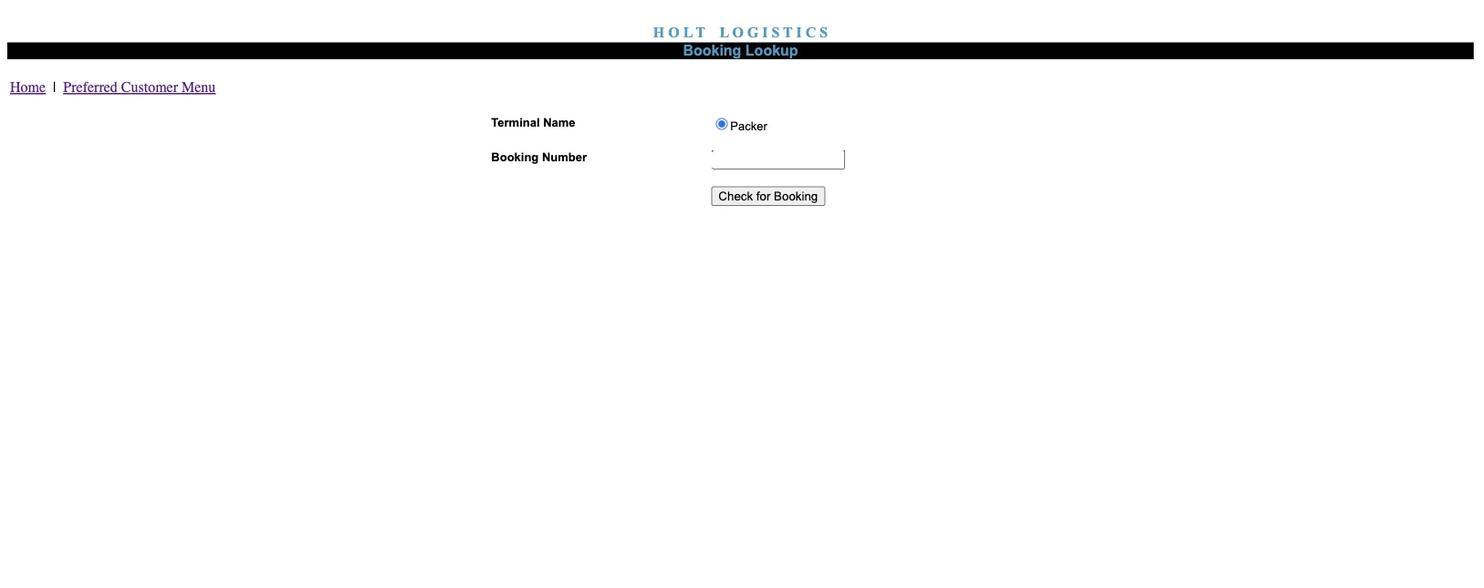 Task type: describe. For each thing, give the bounding box(es) containing it.
preferred customer menu link
[[63, 79, 216, 96]]

name
[[543, 115, 575, 129]]

number
[[542, 150, 587, 164]]

2 o from the left
[[732, 24, 744, 41]]

menu
[[182, 79, 216, 96]]

terminal name
[[491, 115, 575, 129]]

home link
[[10, 79, 46, 96]]

0 horizontal spatial booking
[[491, 150, 539, 164]]

1 s from the left
[[772, 24, 780, 41]]

h
[[653, 24, 665, 41]]

t
[[783, 24, 793, 41]]

l
[[683, 24, 693, 41]]

customer
[[121, 79, 178, 96]]

home
[[10, 79, 46, 96]]

h          o l t    l o g i s t i c s booking lookup
[[653, 24, 828, 59]]

home | preferred customer menu
[[10, 79, 216, 96]]

2 s from the left
[[820, 24, 828, 41]]



Task type: locate. For each thing, give the bounding box(es) containing it.
o
[[668, 24, 680, 41], [732, 24, 744, 41]]

0 horizontal spatial o
[[668, 24, 680, 41]]

s left t
[[772, 24, 780, 41]]

|
[[53, 79, 56, 96]]

terminal
[[491, 115, 540, 129]]

0 horizontal spatial i
[[762, 24, 768, 41]]

i
[[762, 24, 768, 41], [796, 24, 802, 41]]

0 horizontal spatial s
[[772, 24, 780, 41]]

o left l
[[668, 24, 680, 41]]

g
[[747, 24, 759, 41]]

booking down terminal
[[491, 150, 539, 164]]

i right t
[[796, 24, 802, 41]]

s
[[772, 24, 780, 41], [820, 24, 828, 41]]

c
[[806, 24, 816, 41]]

booking number
[[491, 150, 587, 164]]

preferred
[[63, 79, 118, 96]]

o left g
[[732, 24, 744, 41]]

1 horizontal spatial i
[[796, 24, 802, 41]]

booking inside h          o l t    l o g i s t i c s booking lookup
[[683, 42, 741, 59]]

booking
[[683, 42, 741, 59], [491, 150, 539, 164]]

1 o from the left
[[668, 24, 680, 41]]

1 vertical spatial booking
[[491, 150, 539, 164]]

i right g
[[762, 24, 768, 41]]

0 vertical spatial booking
[[683, 42, 741, 59]]

booking down the t    l
[[683, 42, 741, 59]]

1 i from the left
[[762, 24, 768, 41]]

None radio
[[716, 118, 728, 130]]

None field
[[711, 150, 845, 170]]

lookup
[[745, 42, 798, 59]]

s right c
[[820, 24, 828, 41]]

t    l
[[696, 24, 729, 41]]

packer
[[730, 119, 767, 133]]

2 i from the left
[[796, 24, 802, 41]]

1 horizontal spatial s
[[820, 24, 828, 41]]

1 horizontal spatial booking
[[683, 42, 741, 59]]

1 horizontal spatial o
[[732, 24, 744, 41]]

None submit
[[711, 187, 825, 206]]



Task type: vqa. For each thing, say whether or not it's contained in the screenshot.
Container
no



